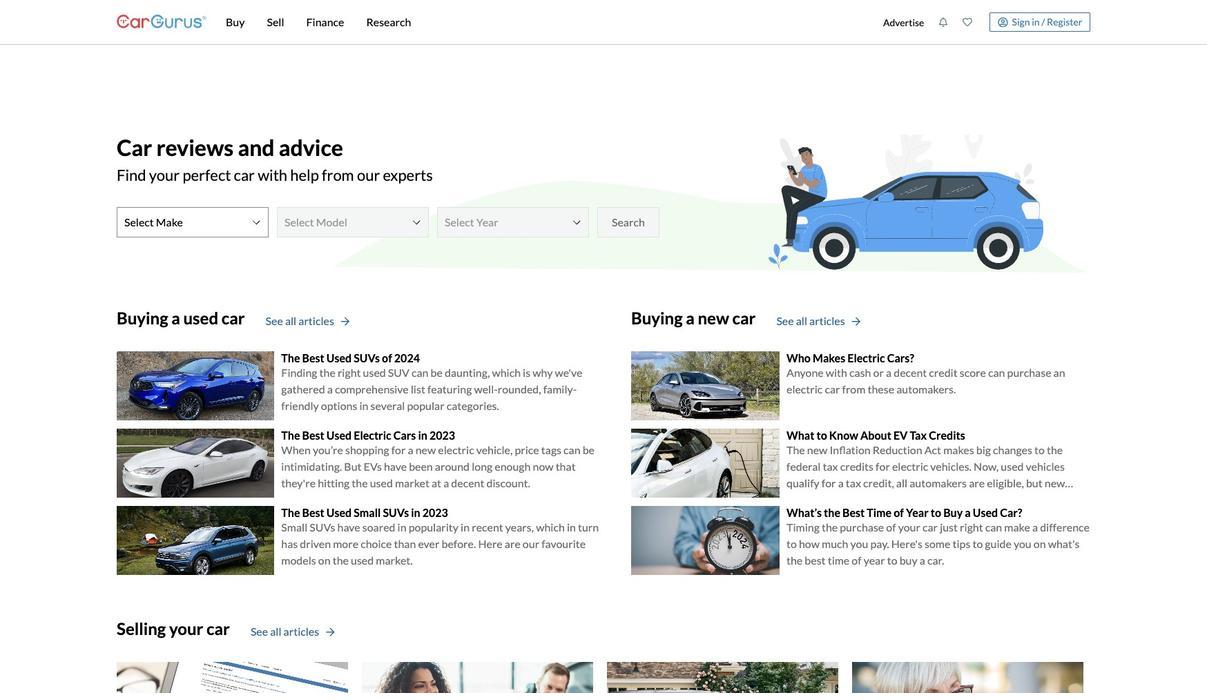 Task type: describe. For each thing, give the bounding box(es) containing it.
favourite
[[542, 538, 586, 551]]

selling your car
[[117, 619, 230, 639]]

all for selling your car
[[270, 625, 282, 639]]

daunting,
[[445, 366, 490, 379]]

of inside the best used suvs of 2024 finding the right used suv can be daunting, which is why we've gathered a comprehensive list featuring well-rounded, family- friendly options in several popular categories.
[[382, 352, 392, 365]]

credit,
[[864, 477, 895, 490]]

menu containing sign in / register
[[876, 3, 1091, 41]]

1 horizontal spatial small
[[354, 506, 381, 519]]

used inside what's the best time of year to buy a used car? timing the purchase of your car just right can make a difference to how much you pay. here's some tips to guide you on what's the best time of year to buy a car.
[[973, 506, 998, 519]]

much
[[822, 538, 849, 551]]

driven
[[300, 538, 331, 551]]

ev
[[894, 429, 908, 442]]

cars
[[394, 429, 416, 442]]

credits
[[841, 460, 874, 473]]

here's
[[892, 538, 923, 551]]

some
[[925, 538, 951, 551]]

credit
[[930, 366, 958, 379]]

the best used electric cars in 2023 link
[[281, 429, 455, 442]]

can inside "the best used electric cars in 2023 when you're shopping for a new electric vehicle, price tags can be intimidating. but evs have been around long enough now that they're hitting the used market at a decent discount."
[[564, 444, 581, 457]]

to right year
[[931, 506, 942, 519]]

in up than
[[398, 521, 407, 534]]

to right what
[[817, 429, 828, 442]]

shopping
[[345, 444, 389, 457]]

our inside 'car reviews and advice find your perfect car with help from our experts'
[[357, 166, 380, 185]]

reviews
[[156, 134, 234, 161]]

cash
[[850, 366, 872, 379]]

advice
[[279, 134, 343, 161]]

articles for buying a used car
[[299, 315, 334, 328]]

used for right
[[327, 352, 352, 365]]

the best used electric cars in 2023 when you're shopping for a new electric vehicle, price tags can be intimidating. but evs have been around long enough now that they're hitting the used market at a decent discount.
[[281, 429, 595, 490]]

in inside menu item
[[1032, 16, 1040, 27]]

articles for selling your car
[[284, 625, 319, 639]]

recent
[[472, 521, 504, 534]]

in inside "the best used electric cars in 2023 when you're shopping for a new electric vehicle, price tags can be intimidating. but evs have been around long enough now that they're hitting the used market at a decent discount."
[[418, 429, 428, 442]]

0 horizontal spatial vehicles
[[899, 493, 938, 506]]

what to know about ev tax credits the new inflation reduction act makes big changes to the federal tax credits for electric vehicles. now, used vehicles qualify for a tax credit, all automakers are eligible, but new restrictions limit which vehicles qualify.
[[787, 429, 1066, 506]]

we've
[[555, 366, 583, 379]]

long
[[472, 460, 493, 473]]

all for buying a used car
[[285, 315, 297, 328]]

is
[[523, 366, 531, 379]]

time
[[828, 554, 850, 567]]

arrow right image
[[341, 317, 350, 327]]

anyone
[[787, 366, 824, 379]]

why
[[533, 366, 553, 379]]

buy button
[[215, 0, 256, 44]]

2 vertical spatial your
[[169, 619, 203, 639]]

car inside what's the best time of year to buy a used car? timing the purchase of your car just right can make a difference to how much you pay. here's some tips to guide you on what's the best time of year to buy a car.
[[923, 521, 938, 534]]

changes
[[994, 444, 1033, 457]]

on inside the best used small suvs in 2023 small suvs have soared in popularity in recent years, which in turn has driven more choice than ever before. here are our favourite models on the used market.
[[318, 554, 331, 567]]

cargurus logo homepage link image
[[117, 2, 207, 42]]

saved cars image
[[963, 17, 973, 27]]

who makes electric cars? anyone with cash or a decent credit score can purchase an electric car from these automakers.
[[787, 352, 1066, 396]]

used for suvs
[[327, 506, 352, 519]]

which inside the best used suvs of 2024 finding the right used suv can be daunting, which is why we've gathered a comprehensive list featuring well-rounded, family- friendly options in several popular categories.
[[492, 366, 521, 379]]

been
[[409, 460, 433, 473]]

car?
[[1001, 506, 1023, 519]]

0 horizontal spatial tax
[[823, 460, 839, 473]]

automakers.
[[897, 383, 956, 396]]

sign in / register
[[1013, 16, 1083, 27]]

popular
[[407, 399, 445, 412]]

automakers
[[910, 477, 967, 490]]

what's the best time of year to buy a used car? link
[[787, 506, 1023, 519]]

enough
[[495, 460, 531, 473]]

well-
[[474, 383, 498, 396]]

in left turn
[[567, 521, 576, 534]]

/
[[1042, 16, 1046, 27]]

market.
[[376, 554, 413, 567]]

the inside the best used suvs of 2024 finding the right used suv can be daunting, which is why we've gathered a comprehensive list featuring well-rounded, family- friendly options in several popular categories.
[[320, 366, 336, 379]]

tips
[[953, 538, 971, 551]]

electric inside "the best used electric cars in 2023 when you're shopping for a new electric vehicle, price tags can be intimidating. but evs have been around long enough now that they're hitting the used market at a decent discount."
[[354, 429, 391, 442]]

options
[[321, 399, 357, 412]]

buy
[[900, 554, 918, 567]]

your inside what's the best time of year to buy a used car? timing the purchase of your car just right can make a difference to how much you pay. here's some tips to guide you on what's the best time of year to buy a car.
[[899, 521, 921, 534]]

see all articles for buying a new car
[[777, 315, 845, 328]]

eligible,
[[987, 477, 1025, 490]]

friendly
[[281, 399, 319, 412]]

sell button
[[256, 0, 295, 44]]

how to sell a deceased family member's car image
[[853, 662, 1084, 694]]

the left best
[[787, 554, 803, 567]]

purchase for the
[[840, 521, 885, 534]]

research button
[[355, 0, 422, 44]]

see all articles link for selling your car
[[251, 624, 335, 641]]

makes
[[813, 352, 846, 365]]

what's
[[787, 506, 822, 519]]

that
[[556, 460, 576, 473]]

here
[[478, 538, 503, 551]]

the best used small suvs in 2023 link
[[281, 506, 448, 519]]

best for small
[[302, 506, 325, 519]]

see all articles link for buying a used car
[[266, 313, 350, 330]]

list
[[411, 383, 426, 396]]

can inside the best used suvs of 2024 finding the right used suv can be daunting, which is why we've gathered a comprehensive list featuring well-rounded, family- friendly options in several popular categories.
[[412, 366, 429, 379]]

who makes electric cars? image
[[631, 352, 780, 421]]

to left how at right
[[787, 538, 797, 551]]

the best used suvs of 2024 finding the right used suv can be daunting, which is why we've gathered a comprehensive list featuring well-rounded, family- friendly options in several popular categories.
[[281, 352, 583, 412]]

new inside "the best used electric cars in 2023 when you're shopping for a new electric vehicle, price tags can be intimidating. but evs have been around long enough now that they're hitting the used market at a decent discount."
[[416, 444, 436, 457]]

buying a new car
[[631, 308, 756, 328]]

the best used suvs of 2024 image
[[117, 352, 275, 421]]

rounded,
[[498, 383, 541, 396]]

all for buying a new car
[[796, 315, 808, 328]]

used up the best used suvs of 2024 image
[[183, 308, 218, 328]]

make
[[1005, 521, 1031, 534]]

2 horizontal spatial for
[[876, 460, 890, 473]]

new right but
[[1045, 477, 1066, 490]]

from inside 'car reviews and advice find your perfect car with help from our experts'
[[322, 166, 354, 185]]

search
[[612, 215, 645, 229]]

finance
[[306, 15, 344, 28]]

arrow right image for buying a new car
[[852, 317, 861, 327]]

and
[[238, 134, 275, 161]]

articles for buying a new car
[[810, 315, 845, 328]]

price
[[515, 444, 539, 457]]

your inside 'car reviews and advice find your perfect car with help from our experts'
[[149, 166, 180, 185]]

in up popularity
[[411, 506, 421, 519]]

family-
[[544, 383, 577, 396]]

decent inside "the best used electric cars in 2023 when you're shopping for a new electric vehicle, price tags can be intimidating. but evs have been around long enough now that they're hitting the used market at a decent discount."
[[451, 477, 485, 490]]

act
[[925, 444, 942, 457]]

qualify
[[787, 477, 820, 490]]

tags
[[542, 444, 562, 457]]

find
[[117, 166, 146, 185]]

the inside what to know about ev tax credits the new inflation reduction act makes big changes to the federal tax credits for electric vehicles. now, used vehicles qualify for a tax credit, all automakers are eligible, but new restrictions limit which vehicles qualify.
[[1047, 444, 1063, 457]]

the inside the best used small suvs in 2023 small suvs have soared in popularity in recent years, which in turn has driven more choice than ever before. here are our favourite models on the used market.
[[333, 554, 349, 567]]

the for the best used suvs of 2024 finding the right used suv can be daunting, which is why we've gathered a comprehensive list featuring well-rounded, family- friendly options in several popular categories.
[[281, 352, 300, 365]]

car
[[117, 134, 152, 161]]

can inside who makes electric cars? anyone with cash or a decent credit score can purchase an electric car from these automakers.
[[989, 366, 1006, 379]]

see all articles for selling your car
[[251, 625, 319, 639]]

the for the best used small suvs in 2023 small suvs have soared in popularity in recent years, which in turn has driven more choice than ever before. here are our favourite models on the used market.
[[281, 506, 300, 519]]

difference
[[1041, 521, 1090, 534]]

evs
[[364, 460, 382, 473]]

the best used small suvs in 2023 small suvs have soared in popularity in recent years, which in turn has driven more choice than ever before. here are our favourite models on the used market.
[[281, 506, 599, 567]]

what to know about ev tax credits image
[[631, 429, 780, 498]]

discount.
[[487, 477, 531, 490]]

buy inside dropdown button
[[226, 15, 245, 28]]

the up much
[[822, 521, 838, 534]]

see all articles for buying a used car
[[266, 315, 334, 328]]

the inside "the best used electric cars in 2023 when you're shopping for a new electric vehicle, price tags can be intimidating. but evs have been around long enough now that they're hitting the used market at a decent discount."
[[352, 477, 368, 490]]

advertise
[[884, 16, 925, 28]]

what's
[[1049, 538, 1080, 551]]

ever
[[418, 538, 440, 551]]

used inside the best used suvs of 2024 finding the right used suv can be daunting, which is why we've gathered a comprehensive list featuring well-rounded, family- friendly options in several popular categories.
[[363, 366, 386, 379]]

best inside what's the best time of year to buy a used car? timing the purchase of your car just right can make a difference to how much you pay. here's some tips to guide you on what's the best time of year to buy a car.
[[843, 506, 865, 519]]

see all articles link for buying a new car
[[777, 313, 861, 330]]

sell
[[267, 15, 284, 28]]

be inside "the best used electric cars in 2023 when you're shopping for a new electric vehicle, price tags can be intimidating. but evs have been around long enough now that they're hitting the used market at a decent discount."
[[583, 444, 595, 457]]

featuring
[[428, 383, 472, 396]]

selling
[[117, 619, 166, 639]]

inflation
[[830, 444, 871, 457]]

open notifications image
[[939, 17, 949, 27]]

2024
[[394, 352, 420, 365]]

have inside "the best used electric cars in 2023 when you're shopping for a new electric vehicle, price tags can be intimidating. but evs have been around long enough now that they're hitting the used market at a decent discount."
[[384, 460, 407, 473]]



Task type: locate. For each thing, give the bounding box(es) containing it.
1 vertical spatial suvs
[[383, 506, 409, 519]]

2 horizontal spatial suvs
[[383, 506, 409, 519]]

0 vertical spatial on
[[1034, 538, 1046, 551]]

help
[[290, 166, 319, 185]]

for down cars
[[391, 444, 406, 457]]

the inside the best used small suvs in 2023 small suvs have soared in popularity in recent years, which in turn has driven more choice than ever before. here are our favourite models on the used market.
[[281, 506, 300, 519]]

or
[[874, 366, 884, 379]]

with inside 'car reviews and advice find your perfect car with help from our experts'
[[258, 166, 287, 185]]

are down years,
[[505, 538, 521, 551]]

tax down inflation
[[823, 460, 839, 473]]

0 vertical spatial 2023
[[430, 429, 455, 442]]

all inside what to know about ev tax credits the new inflation reduction act makes big changes to the federal tax credits for electric vehicles. now, used vehicles qualify for a tax credit, all automakers are eligible, but new restrictions limit which vehicles qualify.
[[897, 477, 908, 490]]

1 vertical spatial vehicles
[[899, 493, 938, 506]]

right inside the best used suvs of 2024 finding the right used suv can be daunting, which is why we've gathered a comprehensive list featuring well-rounded, family- friendly options in several popular categories.
[[338, 366, 361, 379]]

1 horizontal spatial electric
[[848, 352, 885, 365]]

electric inside what to know about ev tax credits the new inflation reduction act makes big changes to the federal tax credits for electric vehicles. now, used vehicles qualify for a tax credit, all automakers are eligible, but new restrictions limit which vehicles qualify.
[[893, 460, 929, 473]]

used up comprehensive
[[363, 366, 386, 379]]

gathered
[[281, 383, 325, 396]]

1 vertical spatial tax
[[846, 477, 862, 490]]

the down they're
[[281, 506, 300, 519]]

0 vertical spatial be
[[431, 366, 443, 379]]

all
[[285, 315, 297, 328], [796, 315, 808, 328], [897, 477, 908, 490], [270, 625, 282, 639]]

1 horizontal spatial with
[[826, 366, 848, 379]]

from inside who makes electric cars? anyone with cash or a decent credit score can purchase an electric car from these automakers.
[[843, 383, 866, 396]]

be inside the best used suvs of 2024 finding the right used suv can be daunting, which is why we've gathered a comprehensive list featuring well-rounded, family- friendly options in several popular categories.
[[431, 366, 443, 379]]

1 vertical spatial are
[[505, 538, 521, 551]]

2 vertical spatial which
[[536, 521, 565, 534]]

timing
[[787, 521, 820, 534]]

intimidating.
[[281, 460, 342, 473]]

reduction
[[873, 444, 923, 457]]

on left what's
[[1034, 538, 1046, 551]]

sign
[[1013, 16, 1030, 27]]

0 vertical spatial have
[[384, 460, 407, 473]]

0 horizontal spatial with
[[258, 166, 287, 185]]

for inside "the best used electric cars in 2023 when you're shopping for a new electric vehicle, price tags can be intimidating. but evs have been around long enough now that they're hitting the used market at a decent discount."
[[391, 444, 406, 457]]

1 vertical spatial purchase
[[840, 521, 885, 534]]

0 horizontal spatial be
[[431, 366, 443, 379]]

0 horizontal spatial right
[[338, 366, 361, 379]]

2023 inside the best used small suvs in 2023 small suvs have soared in popularity in recent years, which in turn has driven more choice than ever before. here are our favourite models on the used market.
[[423, 506, 448, 519]]

be right tags
[[583, 444, 595, 457]]

have right 'evs' in the left bottom of the page
[[384, 460, 407, 473]]

1 vertical spatial electric
[[354, 429, 391, 442]]

all up who
[[796, 315, 808, 328]]

are
[[969, 477, 985, 490], [505, 538, 521, 551]]

1 vertical spatial buy
[[944, 506, 963, 519]]

0 vertical spatial purchase
[[1008, 366, 1052, 379]]

our left experts
[[357, 166, 380, 185]]

suvs up comprehensive
[[354, 352, 380, 365]]

with down makes
[[826, 366, 848, 379]]

0 vertical spatial from
[[322, 166, 354, 185]]

on down driven
[[318, 554, 331, 567]]

tax up limit
[[846, 477, 862, 490]]

vehicles down the automakers
[[899, 493, 938, 506]]

best up finding
[[302, 352, 325, 365]]

0 vertical spatial vehicles
[[1026, 460, 1065, 473]]

who
[[787, 352, 811, 365]]

research
[[366, 15, 411, 28]]

our
[[357, 166, 380, 185], [523, 538, 540, 551]]

2 vertical spatial electric
[[893, 460, 929, 473]]

used down arrow right image
[[327, 352, 352, 365]]

2023 for the best used electric cars in 2023
[[430, 429, 455, 442]]

more
[[333, 538, 359, 551]]

when
[[281, 444, 311, 457]]

0 horizontal spatial on
[[318, 554, 331, 567]]

new up who makes electric cars? image
[[698, 308, 730, 328]]

2023 inside "the best used electric cars in 2023 when you're shopping for a new electric vehicle, price tags can be intimidating. but evs have been around long enough now that they're hitting the used market at a decent discount."
[[430, 429, 455, 442]]

1 vertical spatial with
[[826, 366, 848, 379]]

suvs up the soared
[[383, 506, 409, 519]]

your down what's the best time of year to buy a used car? link
[[899, 521, 921, 534]]

an
[[1054, 366, 1066, 379]]

our inside the best used small suvs in 2023 small suvs have soared in popularity in recent years, which in turn has driven more choice than ever before. here are our favourite models on the used market.
[[523, 538, 540, 551]]

electric down anyone
[[787, 383, 823, 396]]

2 horizontal spatial electric
[[893, 460, 929, 473]]

used down choice
[[351, 554, 374, 567]]

at
[[432, 477, 442, 490]]

1 you from the left
[[851, 538, 869, 551]]

how to get the best price for your car image
[[117, 662, 348, 694]]

the down the best used suvs of 2024 link
[[320, 366, 336, 379]]

federal
[[787, 460, 821, 473]]

1 vertical spatial our
[[523, 538, 540, 551]]

1 horizontal spatial buy
[[944, 506, 963, 519]]

a inside who makes electric cars? anyone with cash or a decent credit score can purchase an electric car from these automakers.
[[886, 366, 892, 379]]

0 vertical spatial small
[[354, 506, 381, 519]]

vehicles.
[[931, 460, 972, 473]]

which down credit,
[[869, 493, 897, 506]]

0 horizontal spatial small
[[281, 521, 308, 534]]

what
[[787, 429, 815, 442]]

from right help
[[322, 166, 354, 185]]

the inside what to know about ev tax credits the new inflation reduction act makes big changes to the federal tax credits for electric vehicles. now, used vehicles qualify for a tax credit, all automakers are eligible, but new restrictions limit which vehicles qualify.
[[787, 444, 805, 457]]

see up how to get the best price for your car image
[[251, 625, 268, 639]]

turn
[[578, 521, 599, 534]]

all right credit,
[[897, 477, 908, 490]]

your right find
[[149, 166, 180, 185]]

our down years,
[[523, 538, 540, 551]]

just
[[940, 521, 958, 534]]

1 horizontal spatial have
[[384, 460, 407, 473]]

can up that in the left bottom of the page
[[564, 444, 581, 457]]

all up how to get the best price for your car image
[[270, 625, 282, 639]]

the down the "more"
[[333, 554, 349, 567]]

0 horizontal spatial have
[[338, 521, 360, 534]]

which inside the best used small suvs in 2023 small suvs have soared in popularity in recent years, which in turn has driven more choice than ever before. here are our favourite models on the used market.
[[536, 521, 565, 534]]

which up favourite
[[536, 521, 565, 534]]

1 vertical spatial have
[[338, 521, 360, 534]]

0 horizontal spatial from
[[322, 166, 354, 185]]

decent down long
[[451, 477, 485, 490]]

with inside who makes electric cars? anyone with cash or a decent credit score can purchase an electric car from these automakers.
[[826, 366, 848, 379]]

0 horizontal spatial decent
[[451, 477, 485, 490]]

in right cars
[[418, 429, 428, 442]]

are inside what to know about ev tax credits the new inflation reduction act makes big changes to the federal tax credits for electric vehicles. now, used vehicles qualify for a tax credit, all automakers are eligible, but new restrictions limit which vehicles qualify.
[[969, 477, 985, 490]]

vehicles up but
[[1026, 460, 1065, 473]]

purchase for can
[[1008, 366, 1052, 379]]

what to know about ev tax credits link
[[787, 429, 966, 442]]

2 you from the left
[[1014, 538, 1032, 551]]

have up the "more"
[[338, 521, 360, 534]]

see all articles link
[[266, 313, 350, 330], [777, 313, 861, 330], [251, 624, 335, 641]]

electric inside who makes electric cars? anyone with cash or a decent credit score can purchase an electric car from these automakers.
[[848, 352, 885, 365]]

0 vertical spatial for
[[391, 444, 406, 457]]

but
[[1027, 477, 1043, 490]]

purchase left an
[[1008, 366, 1052, 379]]

0 horizontal spatial for
[[391, 444, 406, 457]]

electric down "reduction"
[[893, 460, 929, 473]]

have inside the best used small suvs in 2023 small suvs have soared in popularity in recent years, which in turn has driven more choice than ever before. here are our favourite models on the used market.
[[338, 521, 360, 534]]

now,
[[974, 460, 999, 473]]

0 vertical spatial which
[[492, 366, 521, 379]]

but
[[344, 460, 362, 473]]

what paperwork do i need to sell my car? image
[[362, 662, 593, 694]]

used for you're
[[327, 429, 352, 442]]

what's the best time of year to buy a used car? image
[[631, 506, 780, 575]]

1 vertical spatial right
[[960, 521, 984, 534]]

menu
[[876, 3, 1091, 41]]

1 vertical spatial on
[[318, 554, 331, 567]]

market
[[395, 477, 430, 490]]

1 buying from the left
[[117, 308, 168, 328]]

the inside the best used suvs of 2024 finding the right used suv can be daunting, which is why we've gathered a comprehensive list featuring well-rounded, family- friendly options in several popular categories.
[[281, 352, 300, 365]]

0 vertical spatial your
[[149, 166, 180, 185]]

the right changes
[[1047, 444, 1063, 457]]

user icon image
[[999, 17, 1009, 27]]

buy
[[226, 15, 245, 28], [944, 506, 963, 519]]

0 horizontal spatial electric
[[354, 429, 391, 442]]

buy up just
[[944, 506, 963, 519]]

for up restrictions
[[822, 477, 836, 490]]

best for the
[[302, 352, 325, 365]]

in up before.
[[461, 521, 470, 534]]

see for buying a new car
[[777, 315, 794, 328]]

guide
[[985, 538, 1012, 551]]

arrow right image
[[852, 317, 861, 327], [326, 628, 335, 638]]

1 horizontal spatial electric
[[787, 383, 823, 396]]

2 vertical spatial for
[[822, 477, 836, 490]]

0 horizontal spatial electric
[[438, 444, 474, 457]]

years,
[[506, 521, 534, 534]]

1 horizontal spatial our
[[523, 538, 540, 551]]

used up the you're
[[327, 429, 352, 442]]

on inside what's the best time of year to buy a used car? timing the purchase of your car just right can make a difference to how much you pay. here's some tips to guide you on what's the best time of year to buy a car.
[[1034, 538, 1046, 551]]

register
[[1047, 16, 1083, 27]]

electric inside who makes electric cars? anyone with cash or a decent credit score can purchase an electric car from these automakers.
[[787, 383, 823, 396]]

a inside what to know about ev tax credits the new inflation reduction act makes big changes to the federal tax credits for electric vehicles. now, used vehicles qualify for a tax credit, all automakers are eligible, but new restrictions limit which vehicles qualify.
[[839, 477, 844, 490]]

decent down cars?
[[894, 366, 927, 379]]

0 vertical spatial buy
[[226, 15, 245, 28]]

popularity
[[409, 521, 459, 534]]

how to sell a car you haven't paid off yet image
[[607, 662, 839, 694]]

buying a used car
[[117, 308, 245, 328]]

can up guide
[[986, 521, 1003, 534]]

used inside "the best used electric cars in 2023 when you're shopping for a new electric vehicle, price tags can be intimidating. but evs have been around long enough now that they're hitting the used market at a decent discount."
[[370, 477, 393, 490]]

menu bar
[[207, 0, 876, 44]]

in inside the best used suvs of 2024 finding the right used suv can be daunting, which is why we've gathered a comprehensive list featuring well-rounded, family- friendly options in several popular categories.
[[360, 399, 369, 412]]

2023 up popularity
[[423, 506, 448, 519]]

in down comprehensive
[[360, 399, 369, 412]]

see up finding
[[266, 315, 283, 328]]

0 horizontal spatial which
[[492, 366, 521, 379]]

1 horizontal spatial buying
[[631, 308, 683, 328]]

2 vertical spatial suvs
[[310, 521, 335, 534]]

menu bar containing buy
[[207, 0, 876, 44]]

0 vertical spatial tax
[[823, 460, 839, 473]]

buying for buying a used car
[[117, 308, 168, 328]]

has
[[281, 538, 298, 551]]

1 horizontal spatial are
[[969, 477, 985, 490]]

1 horizontal spatial vehicles
[[1026, 460, 1065, 473]]

electric up the around
[[438, 444, 474, 457]]

the up finding
[[281, 352, 300, 365]]

the best used suvs of 2024 link
[[281, 352, 420, 365]]

for up credit,
[[876, 460, 890, 473]]

buy left sell
[[226, 15, 245, 28]]

best for when
[[302, 429, 325, 442]]

from down cash
[[843, 383, 866, 396]]

electric
[[787, 383, 823, 396], [438, 444, 474, 457], [893, 460, 929, 473]]

to
[[817, 429, 828, 442], [1035, 444, 1045, 457], [931, 506, 942, 519], [787, 538, 797, 551], [973, 538, 983, 551], [888, 554, 898, 567]]

right inside what's the best time of year to buy a used car? timing the purchase of your car just right can make a difference to how much you pay. here's some tips to guide you on what's the best time of year to buy a car.
[[960, 521, 984, 534]]

car.
[[928, 554, 945, 567]]

be up featuring
[[431, 366, 443, 379]]

1 vertical spatial decent
[[451, 477, 485, 490]]

1 horizontal spatial tax
[[846, 477, 862, 490]]

with left help
[[258, 166, 287, 185]]

the
[[281, 352, 300, 365], [281, 429, 300, 442], [787, 444, 805, 457], [281, 506, 300, 519]]

1 vertical spatial 2023
[[423, 506, 448, 519]]

pay.
[[871, 538, 890, 551]]

you're
[[313, 444, 343, 457]]

0 vertical spatial suvs
[[354, 352, 380, 365]]

are inside the best used small suvs in 2023 small suvs have soared in popularity in recent years, which in turn has driven more choice than ever before. here are our favourite models on the used market.
[[505, 538, 521, 551]]

can
[[412, 366, 429, 379], [989, 366, 1006, 379], [564, 444, 581, 457], [986, 521, 1003, 534]]

right down the best used suvs of 2024 link
[[338, 366, 361, 379]]

the best used electric cars in 2023 image
[[117, 429, 275, 498]]

0 horizontal spatial buying
[[117, 308, 168, 328]]

1 horizontal spatial purchase
[[1008, 366, 1052, 379]]

best inside "the best used electric cars in 2023 when you're shopping for a new electric vehicle, price tags can be intimidating. but evs have been around long enough now that they're hitting the used market at a decent discount."
[[302, 429, 325, 442]]

your
[[149, 166, 180, 185], [899, 521, 921, 534], [169, 619, 203, 639]]

a inside the best used suvs of 2024 finding the right used suv can be daunting, which is why we've gathered a comprehensive list featuring well-rounded, family- friendly options in several popular categories.
[[327, 383, 333, 396]]

1 horizontal spatial which
[[536, 521, 565, 534]]

soared
[[363, 521, 396, 534]]

how
[[799, 538, 820, 551]]

0 vertical spatial our
[[357, 166, 380, 185]]

1 vertical spatial arrow right image
[[326, 628, 335, 638]]

several
[[371, 399, 405, 412]]

best
[[805, 554, 826, 567]]

1 horizontal spatial decent
[[894, 366, 927, 379]]

0 horizontal spatial purchase
[[840, 521, 885, 534]]

your right selling
[[169, 619, 203, 639]]

sign in / register menu item
[[980, 12, 1091, 32]]

0 vertical spatial with
[[258, 166, 287, 185]]

to left the buy
[[888, 554, 898, 567]]

2023 for the best used small suvs in 2023
[[423, 506, 448, 519]]

the down but
[[352, 477, 368, 490]]

suvs up driven
[[310, 521, 335, 534]]

small up the soared
[[354, 506, 381, 519]]

the up when
[[281, 429, 300, 442]]

1 horizontal spatial on
[[1034, 538, 1046, 551]]

used down changes
[[1001, 460, 1024, 473]]

0 horizontal spatial buy
[[226, 15, 245, 28]]

used inside "the best used electric cars in 2023 when you're shopping for a new electric vehicle, price tags can be intimidating. but evs have been around long enough now that they're hitting the used market at a decent discount."
[[327, 429, 352, 442]]

1 vertical spatial small
[[281, 521, 308, 534]]

car inside who makes electric cars? anyone with cash or a decent credit score can purchase an electric car from these automakers.
[[825, 383, 840, 396]]

purchase inside who makes electric cars? anyone with cash or a decent credit score can purchase an electric car from these automakers.
[[1008, 366, 1052, 379]]

you down make
[[1014, 538, 1032, 551]]

can up list
[[412, 366, 429, 379]]

2023
[[430, 429, 455, 442], [423, 506, 448, 519]]

1 horizontal spatial suvs
[[354, 352, 380, 365]]

new
[[698, 308, 730, 328], [416, 444, 436, 457], [808, 444, 828, 457], [1045, 477, 1066, 490]]

best up driven
[[302, 506, 325, 519]]

hitting
[[318, 477, 350, 490]]

buying for buying a new car
[[631, 308, 683, 328]]

around
[[435, 460, 470, 473]]

0 vertical spatial electric
[[787, 383, 823, 396]]

2023 up the around
[[430, 429, 455, 442]]

1 horizontal spatial you
[[1014, 538, 1032, 551]]

small up has
[[281, 521, 308, 534]]

new up been
[[416, 444, 436, 457]]

used inside the best used suvs of 2024 finding the right used suv can be daunting, which is why we've gathered a comprehensive list featuring well-rounded, family- friendly options in several popular categories.
[[327, 352, 352, 365]]

0 vertical spatial decent
[[894, 366, 927, 379]]

vehicle,
[[477, 444, 513, 457]]

are down now,
[[969, 477, 985, 490]]

purchase inside what's the best time of year to buy a used car? timing the purchase of your car just right can make a difference to how much you pay. here's some tips to guide you on what's the best time of year to buy a car.
[[840, 521, 885, 534]]

credits
[[929, 429, 966, 442]]

arrow right image for selling your car
[[326, 628, 335, 638]]

the down what
[[787, 444, 805, 457]]

suvs inside the best used suvs of 2024 finding the right used suv can be daunting, which is why we've gathered a comprehensive list featuring well-rounded, family- friendly options in several popular categories.
[[354, 352, 380, 365]]

year
[[906, 506, 929, 519]]

the inside "the best used electric cars in 2023 when you're shopping for a new electric vehicle, price tags can be intimidating. but evs have been around long enough now that they're hitting the used market at a decent discount."
[[281, 429, 300, 442]]

purchase down the time
[[840, 521, 885, 534]]

see up who
[[777, 315, 794, 328]]

the best used small suvs in 2023 image
[[117, 506, 275, 575]]

suvs
[[354, 352, 380, 365], [383, 506, 409, 519], [310, 521, 335, 534]]

restrictions
[[787, 493, 843, 506]]

see for selling your car
[[251, 625, 268, 639]]

finance button
[[295, 0, 355, 44]]

buy inside what's the best time of year to buy a used car? timing the purchase of your car just right can make a difference to how much you pay. here's some tips to guide you on what's the best time of year to buy a car.
[[944, 506, 963, 519]]

of
[[382, 352, 392, 365], [894, 506, 904, 519], [887, 521, 897, 534], [852, 554, 862, 567]]

used left car? on the right of the page
[[973, 506, 998, 519]]

cars?
[[888, 352, 915, 365]]

best left the time
[[843, 506, 865, 519]]

used down 'evs' in the left bottom of the page
[[370, 477, 393, 490]]

search button
[[598, 207, 660, 238]]

which inside what to know about ev tax credits the new inflation reduction act makes big changes to the federal tax credits for electric vehicles. now, used vehicles qualify for a tax credit, all automakers are eligible, but new restrictions limit which vehicles qualify.
[[869, 493, 897, 506]]

used inside the best used small suvs in 2023 small suvs have soared in popularity in recent years, which in turn has driven more choice than ever before. here are our favourite models on the used market.
[[327, 506, 352, 519]]

used inside what to know about ev tax credits the new inflation reduction act makes big changes to the federal tax credits for electric vehicles. now, used vehicles qualify for a tax credit, all automakers are eligible, but new restrictions limit which vehicles qualify.
[[1001, 460, 1024, 473]]

they're
[[281, 477, 316, 490]]

limit
[[845, 493, 866, 506]]

0 vertical spatial are
[[969, 477, 985, 490]]

these
[[868, 383, 895, 396]]

1 horizontal spatial for
[[822, 477, 836, 490]]

best inside the best used small suvs in 2023 small suvs have soared in popularity in recent years, which in turn has driven more choice than ever before. here are our favourite models on the used market.
[[302, 506, 325, 519]]

2 buying from the left
[[631, 308, 683, 328]]

0 vertical spatial arrow right image
[[852, 317, 861, 327]]

1 horizontal spatial right
[[960, 521, 984, 534]]

right up the tips
[[960, 521, 984, 534]]

suv
[[388, 366, 410, 379]]

in left /
[[1032, 16, 1040, 27]]

about
[[861, 429, 892, 442]]

you left pay.
[[851, 538, 869, 551]]

0 horizontal spatial you
[[851, 538, 869, 551]]

electric
[[848, 352, 885, 365], [354, 429, 391, 442]]

used down hitting on the left bottom of the page
[[327, 506, 352, 519]]

1 vertical spatial which
[[869, 493, 897, 506]]

0 horizontal spatial arrow right image
[[326, 628, 335, 638]]

0 horizontal spatial suvs
[[310, 521, 335, 534]]

best up the you're
[[302, 429, 325, 442]]

big
[[977, 444, 991, 457]]

best inside the best used suvs of 2024 finding the right used suv can be daunting, which is why we've gathered a comprehensive list featuring well-rounded, family- friendly options in several popular categories.
[[302, 352, 325, 365]]

2 horizontal spatial which
[[869, 493, 897, 506]]

the left limit
[[824, 506, 841, 519]]

1 horizontal spatial from
[[843, 383, 866, 396]]

before.
[[442, 538, 476, 551]]

decent inside who makes electric cars? anyone with cash or a decent credit score can purchase an electric car from these automakers.
[[894, 366, 927, 379]]

tax
[[910, 429, 927, 442]]

see for buying a used car
[[266, 315, 283, 328]]

can right "score"
[[989, 366, 1006, 379]]

1 horizontal spatial be
[[583, 444, 595, 457]]

to right changes
[[1035, 444, 1045, 457]]

advertise link
[[876, 3, 932, 41]]

to right the tips
[[973, 538, 983, 551]]

0 vertical spatial electric
[[848, 352, 885, 365]]

electric up shopping
[[354, 429, 391, 442]]

electric up cash
[[848, 352, 885, 365]]

the for the best used electric cars in 2023 when you're shopping for a new electric vehicle, price tags can be intimidating. but evs have been around long enough now that they're hitting the used market at a decent discount.
[[281, 429, 300, 442]]

0 horizontal spatial our
[[357, 166, 380, 185]]

1 vertical spatial your
[[899, 521, 921, 534]]

1 vertical spatial for
[[876, 460, 890, 473]]

1 horizontal spatial arrow right image
[[852, 317, 861, 327]]

comprehensive
[[335, 383, 409, 396]]

1 vertical spatial from
[[843, 383, 866, 396]]

1 vertical spatial be
[[583, 444, 595, 457]]

0 horizontal spatial are
[[505, 538, 521, 551]]

which left is
[[492, 366, 521, 379]]

can inside what's the best time of year to buy a used car? timing the purchase of your car just right can make a difference to how much you pay. here's some tips to guide you on what's the best time of year to buy a car.
[[986, 521, 1003, 534]]

0 vertical spatial right
[[338, 366, 361, 379]]

car inside 'car reviews and advice find your perfect car with help from our experts'
[[234, 166, 255, 185]]

electric inside "the best used electric cars in 2023 when you're shopping for a new electric vehicle, price tags can be intimidating. but evs have been around long enough now that they're hitting the used market at a decent discount."
[[438, 444, 474, 457]]

1 vertical spatial electric
[[438, 444, 474, 457]]

used inside the best used small suvs in 2023 small suvs have soared in popularity in recent years, which in turn has driven more choice than ever before. here are our favourite models on the used market.
[[351, 554, 374, 567]]

right
[[338, 366, 361, 379], [960, 521, 984, 534]]

new up federal
[[808, 444, 828, 457]]



Task type: vqa. For each thing, say whether or not it's contained in the screenshot.
right right
yes



